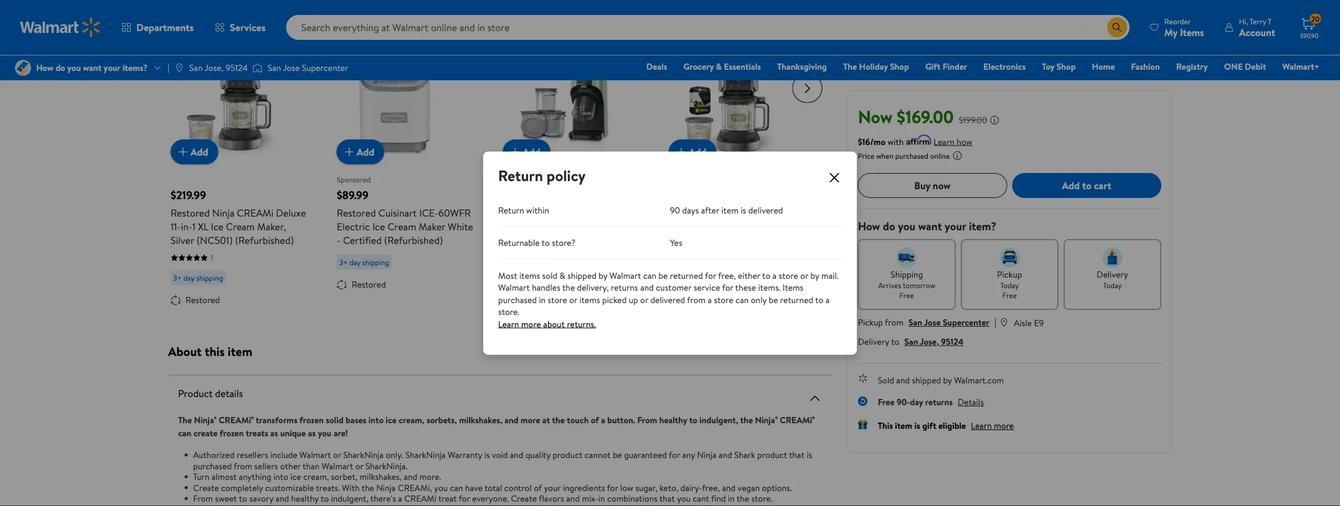 Task type: describe. For each thing, give the bounding box(es) containing it.
you right creami,
[[434, 482, 448, 494]]

seller
[[192, 21, 209, 31]]

from inside most items sold & shipped by walmart can be returned for free, either to a store or by mail. walmart handles the delivery, returns and customer service for these items. items purchased in store or items picked up or delivered from a store can only be returned to a store. learn more about returns.
[[687, 294, 706, 306]]

sweet
[[215, 493, 237, 505]]

ice-
[[419, 206, 439, 220]]

arrives
[[879, 280, 902, 290]]

ninja creami breeze 7-in-1 ice cream maker mint (nc201qmt)
[[503, 206, 637, 247]]

for left low
[[607, 482, 618, 494]]

to inside the add to cart 'button'
[[1083, 179, 1092, 192]]

(renewed)
[[669, 234, 715, 247]]

items
[[783, 281, 804, 294]]

for right treat
[[459, 493, 470, 505]]

san for delivery to san jose, 95124
[[905, 336, 918, 348]]

from inside authorized resellers include walmart or sharkninja only. sharkninja warranty is void and quality product cannot be guaranteed for any ninja and shark product that is purchased from sellers other than walmart or sharkninja. turn almost anything into ice cream, sorbet, milkshakes, and more. create completely customizable treats. with the ninja creami, you can have total control of your ingredients for low sugar, keto, dairy-free, and vegan options. from sweet to savory and healthy to indulgent, there's a creami treat for everyone. create flavors and mix-in combinations that you cant find in the store.
[[193, 493, 213, 505]]

shipping for 'product' group containing $219.99
[[196, 273, 223, 283]]

delivery for to
[[858, 336, 890, 348]]

1 product from the left
[[553, 449, 583, 462]]

shipping arrives tomorrow free
[[879, 268, 936, 300]]

2 horizontal spatial purchased
[[896, 151, 929, 161]]

0 vertical spatial your
[[945, 218, 967, 234]]

restored ninja creami deluxe 11-in-1 xl ice cream maker, silver (nc501) (refurbished) image
[[171, 39, 287, 154]]

intent image for pickup image
[[1000, 248, 1020, 268]]

gifting made easy image
[[858, 419, 868, 429]]

jose,
[[920, 336, 939, 348]]

add to cart image for $219.99
[[176, 145, 191, 159]]

1 horizontal spatial create
[[511, 493, 537, 505]]

learn more about strikethrough prices image
[[990, 115, 1000, 125]]

$219.99 restored ninja creami deluxe 11-in-1 xl ice cream maker, silver (nc501) (refurbished)
[[171, 188, 306, 247]]

a inside authorized resellers include walmart or sharkninja only. sharkninja warranty is void and quality product cannot be guaranteed for any ninja and shark product that is purchased from sellers other than walmart or sharkninja. turn almost anything into ice cream, sorbet, milkshakes, and more. create completely customizable treats. with the ninja creami, you can have total control of your ingredients for low sugar, keto, dairy-free, and vegan options. from sweet to savory and healthy to indulgent, there's a creami treat for everyone. create flavors and mix-in combinations that you cant find in the store.
[[398, 493, 402, 505]]

from inside the ninja® creami® transforms frozen solid bases into ice cream, sorbets, milkshakes, and more at the touch of a button. from healthy to indulgent, the ninja® creami® can create frozen treats as unique as you are!
[[638, 414, 657, 426]]

this
[[878, 420, 893, 432]]

and left shark
[[719, 449, 732, 462]]

bundle
[[718, 234, 748, 247]]

the up shark
[[741, 414, 753, 426]]

$16/mo with
[[858, 135, 904, 147]]

creami inside the ninja nc501 creami deluxe 11- in-1 xl ice cream maker silver (renewed) bundle with 2 yr cps enhanced protection pack 3+ day shipping
[[725, 206, 762, 220]]

free inside the pickup today free
[[1003, 290, 1017, 300]]

from inside authorized resellers include walmart or sharkninja only. sharkninja warranty is void and quality product cannot be guaranteed for any ninja and shark product that is purchased from sellers other than walmart or sharkninja. turn almost anything into ice cream, sorbet, milkshakes, and more. create completely customizable treats. with the ninja creami, you can have total control of your ingredients for low sugar, keto, dairy-free, and vegan options. from sweet to savory and healthy to indulgent, there's a creami treat for everyone. create flavors and mix-in combinations that you cant find in the store.
[[234, 460, 252, 472]]

the right with
[[362, 482, 374, 494]]

the holiday shop link
[[838, 60, 915, 73]]

deluxe inside $219.99 restored ninja creami deluxe 11-in-1 xl ice cream maker, silver (nc501) (refurbished)
[[276, 206, 306, 220]]

ninja creami breeze 7-in-1 ice cream maker mint (nc201qmt) image
[[503, 39, 619, 154]]

ice inside $219.99 restored ninja creami deluxe 11-in-1 xl ice cream maker, silver (nc501) (refurbished)
[[211, 220, 224, 234]]

san jose, 95124 button
[[905, 336, 964, 348]]

1 inside the ninja creami breeze 7-in-1 ice cream maker mint (nc201qmt)
[[618, 206, 622, 220]]

return within
[[498, 204, 549, 216]]

and right sold on the bottom right of page
[[897, 374, 910, 386]]

and left more. in the bottom of the page
[[404, 471, 418, 483]]

free, inside most items sold & shipped by walmart can be returned for free, either to a store or by mail. walmart handles the delivery, returns and customer service for these items. items purchased in store or items picked up or delivered from a store can only be returned to a store. learn more about returns.
[[718, 269, 736, 281]]

1 vertical spatial shipped
[[912, 374, 941, 386]]

creami inside the ninja creami breeze 7-in-1 ice cream maker mint (nc201qmt)
[[527, 206, 564, 220]]

guaranteed
[[624, 449, 667, 462]]

add to favorites list, restored ninja creami deluxe 11-in-1 xl ice cream maker, silver (nc501) (refurbished) image
[[267, 44, 282, 59]]

the for the ninja® creami® transforms frozen solid bases into ice cream, sorbets, milkshakes, and more at the touch of a button. from healthy to indulgent, the ninja® creami® can create frozen treats as unique as you are!
[[178, 414, 192, 426]]

sugar,
[[636, 482, 658, 494]]

1 inside the ninja nc501 creami deluxe 11- in-1 xl ice cream maker silver (renewed) bundle with 2 yr cps enhanced protection pack 3+ day shipping
[[680, 220, 684, 234]]

0 vertical spatial that
[[789, 449, 805, 462]]

1 down (nc501)
[[211, 252, 213, 263]]

more right eligible
[[994, 420, 1014, 432]]

can inside authorized resellers include walmart or sharkninja only. sharkninja warranty is void and quality product cannot be guaranteed for any ninja and shark product that is purchased from sellers other than walmart or sharkninja. turn almost anything into ice cream, sorbet, milkshakes, and more. create completely customizable treats. with the ninja creami, you can have total control of your ingredients for low sugar, keto, dairy-free, and vegan options. from sweet to savory and healthy to indulgent, there's a creami treat for everyone. create flavors and mix-in combinations that you cant find in the store.
[[450, 482, 463, 494]]

4 product group from the left
[[669, 14, 808, 309]]

customer
[[656, 281, 692, 294]]

sorbets,
[[427, 414, 457, 426]]

product details image
[[808, 392, 823, 406]]

store. inside most items sold & shipped by walmart can be returned for free, either to a store or by mail. walmart handles the delivery, returns and customer service for these items. items purchased in store or items picked up or delivered from a store can only be returned to a store. learn more about returns.
[[498, 306, 520, 318]]

delivered inside most items sold & shipped by walmart can be returned for free, either to a store or by mail. walmart handles the delivery, returns and customer service for these items. items purchased in store or items picked up or delivered from a store can only be returned to a store. learn more about returns.
[[651, 294, 685, 306]]

toy
[[1042, 60, 1055, 73]]

into inside authorized resellers include walmart or sharkninja only. sharkninja warranty is void and quality product cannot be guaranteed for any ninja and shark product that is purchased from sellers other than walmart or sharkninja. turn almost anything into ice cream, sorbet, milkshakes, and more. create completely customizable treats. with the ninja creami, you can have total control of your ingredients for low sugar, keto, dairy-free, and vegan options. from sweet to savory and healthy to indulgent, there's a creami treat for everyone. create flavors and mix-in combinations that you cant find in the store.
[[273, 471, 288, 483]]

at
[[543, 414, 550, 426]]

add to cart image for ninja creami breeze 7-in-1 ice cream maker mint (nc201qmt) image
[[508, 145, 523, 159]]

1 vertical spatial items
[[580, 294, 600, 306]]

a left these at the right of page
[[708, 294, 712, 306]]

customizable
[[265, 482, 314, 494]]

add to cart button
[[1012, 173, 1162, 198]]

you right do
[[898, 218, 916, 234]]

jose
[[924, 316, 941, 328]]

most
[[498, 269, 518, 281]]

restored up about this item
[[186, 294, 220, 306]]

most items sold & shipped by walmart can be returned for free, either to a store or by mail. walmart handles the delivery, returns and customer service for these items. items purchased in store or items picked up or delivered from a store can only be returned to a store. learn more about returns.
[[498, 269, 839, 330]]

and left vegan
[[722, 482, 736, 494]]

sponsored $89.99 restored cuisinart ice-60wfr electric ice cream maker white - certified (refurbished)
[[337, 174, 473, 247]]

is left void
[[484, 449, 490, 462]]

3+ inside the ninja nc501 creami deluxe 11- in-1 xl ice cream maker silver (renewed) bundle with 2 yr cps enhanced protection pack 3+ day shipping
[[672, 257, 680, 268]]

gift finder
[[926, 60, 968, 73]]

returns inside most items sold & shipped by walmart can be returned for free, either to a store or by mail. walmart handles the delivery, returns and customer service for these items. items purchased in store or items picked up or delivered from a store can only be returned to a store. learn more about returns.
[[611, 281, 638, 294]]

and right savory
[[276, 493, 289, 505]]

only
[[751, 294, 767, 306]]

either
[[738, 269, 761, 281]]

savory
[[249, 493, 274, 505]]

(refurbished) inside $219.99 restored ninja creami deluxe 11-in-1 xl ice cream maker, silver (nc501) (refurbished)
[[235, 234, 294, 247]]

cream, inside authorized resellers include walmart or sharkninja only. sharkninja warranty is void and quality product cannot be guaranteed for any ninja and shark product that is purchased from sellers other than walmart or sharkninja. turn almost anything into ice cream, sorbet, milkshakes, and more. create completely customizable treats. with the ninja creami, you can have total control of your ingredients for low sugar, keto, dairy-free, and vegan options. from sweet to savory and healthy to indulgent, there's a creami treat for everyone. create flavors and mix-in combinations that you cant find in the store.
[[303, 471, 329, 483]]

learn inside most items sold & shipped by walmart can be returned for free, either to a store or by mail. walmart handles the delivery, returns and customer service for these items. items purchased in store or items picked up or delivered from a store can only be returned to a store. learn more about returns.
[[498, 318, 519, 330]]

add inside 'button'
[[1062, 179, 1080, 192]]

in inside most items sold & shipped by walmart can be returned for free, either to a store or by mail. walmart handles the delivery, returns and customer service for these items. items purchased in store or items picked up or delivered from a store can only be returned to a store. learn more about returns.
[[539, 294, 546, 306]]

to left jose,
[[892, 336, 900, 348]]

1 horizontal spatial in
[[599, 493, 605, 505]]

return for return within
[[498, 204, 524, 216]]

ninja down sharkninja. on the left of page
[[376, 482, 396, 494]]

2 horizontal spatial learn
[[971, 420, 992, 432]]

cuisinart
[[378, 206, 417, 220]]

any
[[682, 449, 695, 462]]

item inside return policy dialog
[[722, 204, 739, 216]]

0 horizontal spatial by
[[599, 269, 608, 281]]

the ninja® creami® transforms frozen solid bases into ice cream, sorbets, milkshakes, and more at the touch of a button. from healthy to indulgent, the ninja® creami® can create frozen treats as unique as you are!
[[178, 414, 815, 439]]

1 vertical spatial returns
[[926, 396, 953, 408]]

one
[[1225, 60, 1243, 73]]

grocery
[[684, 60, 714, 73]]

0 vertical spatial delivered
[[749, 204, 783, 216]]

grocery & essentials link
[[678, 60, 767, 73]]

2 sharkninja from the left
[[405, 449, 446, 462]]

one debit link
[[1219, 60, 1272, 73]]

and left mix-
[[566, 493, 580, 505]]

electronics link
[[978, 60, 1032, 73]]

e9
[[1034, 317, 1044, 329]]

to left with
[[321, 493, 329, 505]]

breeze
[[567, 206, 596, 220]]

store. inside authorized resellers include walmart or sharkninja only. sharkninja warranty is void and quality product cannot be guaranteed for any ninja and shark product that is purchased from sellers other than walmart or sharkninja. turn almost anything into ice cream, sorbet, milkshakes, and more. create completely customizable treats. with the ninja creami, you can have total control of your ingredients for low sugar, keto, dairy-free, and vegan options. from sweet to savory and healthy to indulgent, there's a creami treat for everyone. create flavors and mix-in combinations that you cant find in the store.
[[752, 493, 773, 505]]

3+ day shipping for restored ninja creami deluxe 11-in-1 xl ice cream maker, silver (nc501) (refurbished)
[[173, 273, 223, 283]]

shipping
[[891, 268, 923, 280]]

best
[[176, 21, 190, 31]]

& inside most items sold & shipped by walmart can be returned for free, either to a store or by mail. walmart handles the delivery, returns and customer service for these items. items purchased in store or items picked up or delivered from a store can only be returned to a store. learn more about returns.
[[560, 269, 566, 281]]

to left store?
[[542, 237, 550, 249]]

3+ day shipping for $89.99
[[339, 257, 389, 268]]

walmart up treats.
[[322, 460, 353, 472]]

for down enhanced
[[705, 269, 716, 281]]

2 horizontal spatial in
[[728, 493, 735, 505]]

add button for ninja nc501 creami deluxe 11- in-1 xl ice cream maker silver (renewed) bundle with 2 yr cps enhanced protection pack
[[669, 140, 717, 164]]

2
[[771, 234, 776, 247]]

product details
[[178, 387, 243, 401]]

add up return policy
[[523, 145, 541, 159]]

your inside authorized resellers include walmart or sharkninja only. sharkninja warranty is void and quality product cannot be guaranteed for any ninja and shark product that is purchased from sellers other than walmart or sharkninja. turn almost anything into ice cream, sorbet, milkshakes, and more. create completely customizable treats. with the ninja creami, you can have total control of your ingredients for low sugar, keto, dairy-free, and vegan options. from sweet to savory and healthy to indulgent, there's a creami treat for everyone. create flavors and mix-in combinations that you cant find in the store.
[[544, 482, 561, 494]]

transforms
[[256, 414, 298, 426]]

combinations
[[607, 493, 658, 505]]

with inside the ninja nc501 creami deluxe 11- in-1 xl ice cream maker silver (renewed) bundle with 2 yr cps enhanced protection pack 3+ day shipping
[[750, 234, 768, 247]]

20
[[1312, 14, 1320, 24]]

add to favorites list, ninja creami breeze 7-in-1 ice cream maker mint (nc201qmt) image
[[599, 44, 614, 59]]

3+ for second 'product' group from right
[[505, 257, 514, 268]]

flavors
[[539, 493, 564, 505]]

delivery today
[[1097, 268, 1129, 290]]

|
[[995, 315, 997, 329]]

2 horizontal spatial store
[[779, 269, 799, 281]]

one debit
[[1225, 60, 1267, 73]]

$16/mo
[[858, 135, 886, 147]]

cream inside the ninja creami breeze 7-in-1 ice cream maker mint (nc201qmt)
[[503, 220, 532, 234]]

cream, inside the ninja® creami® transforms frozen solid bases into ice cream, sorbets, milkshakes, and more at the touch of a button. from healthy to indulgent, the ninja® creami® can create frozen treats as unique as you are!
[[399, 414, 425, 426]]

in- inside $219.99 restored ninja creami deluxe 11-in-1 xl ice cream maker, silver (nc501) (refurbished)
[[181, 220, 192, 234]]

1 horizontal spatial returned
[[780, 294, 814, 306]]

restored cuisinart ice-60wfr electric ice cream maker white - certified (refurbished) image
[[337, 39, 453, 154]]

or down are!
[[333, 449, 341, 462]]

deals link
[[641, 60, 673, 73]]

certified
[[343, 234, 382, 247]]

2 horizontal spatial by
[[943, 374, 952, 386]]

restored inside sponsored $89.99 restored cuisinart ice-60wfr electric ice cream maker white - certified (refurbished)
[[337, 206, 376, 220]]

or up with
[[355, 460, 364, 472]]

indulgent, inside the ninja® creami® transforms frozen solid bases into ice cream, sorbets, milkshakes, and more at the touch of a button. from healthy to indulgent, the ninja® creami® can create frozen treats as unique as you are!
[[700, 414, 738, 426]]

add button for $219.99
[[171, 140, 218, 164]]

store?
[[552, 237, 576, 249]]

maker inside the ninja nc501 creami deluxe 11- in-1 xl ice cream maker silver (renewed) bundle with 2 yr cps enhanced protection pack 3+ day shipping
[[745, 220, 772, 234]]

learn inside learn how button
[[934, 135, 955, 147]]

restored down certified
[[352, 278, 386, 291]]

service
[[694, 281, 721, 294]]

the right find
[[737, 493, 750, 505]]

item?
[[969, 218, 997, 234]]

3+ for 'product' group containing $89.99
[[339, 257, 348, 268]]

1 shop from the left
[[890, 60, 909, 73]]

pack
[[783, 247, 803, 261]]

price when purchased online
[[858, 151, 950, 161]]

walmart+ link
[[1277, 60, 1326, 73]]

have
[[465, 482, 483, 494]]

milkshakes, inside authorized resellers include walmart or sharkninja only. sharkninja warranty is void and quality product cannot be guaranteed for any ninja and shark product that is purchased from sellers other than walmart or sharkninja. turn almost anything into ice cream, sorbet, milkshakes, and more. create completely customizable treats. with the ninja creami, you can have total control of your ingredients for low sugar, keto, dairy-free, and vegan options. from sweet to savory and healthy to indulgent, there's a creami treat for everyone. create flavors and mix-in combinations that you cant find in the store.
[[360, 471, 402, 483]]

is left gift
[[915, 420, 921, 432]]

these
[[736, 281, 756, 294]]

silver inside $219.99 restored ninja creami deluxe 11-in-1 xl ice cream maker, silver (nc501) (refurbished)
[[171, 234, 194, 247]]

walmart up up
[[610, 269, 641, 281]]

pickup from san jose supercenter |
[[858, 315, 997, 329]]

days
[[682, 204, 699, 216]]

and right void
[[510, 449, 524, 462]]

0 horizontal spatial free
[[878, 396, 895, 408]]

& inside grocery & essentials link
[[716, 60, 722, 73]]

add to cart image for sponsored
[[342, 145, 357, 159]]

0 horizontal spatial frozen
[[220, 427, 244, 439]]

ice inside authorized resellers include walmart or sharkninja only. sharkninja warranty is void and quality product cannot be guaranteed for any ninja and shark product that is purchased from sellers other than walmart or sharkninja. turn almost anything into ice cream, sorbet, milkshakes, and more. create completely customizable treats. with the ninja creami, you can have total control of your ingredients for low sugar, keto, dairy-free, and vegan options. from sweet to savory and healthy to indulgent, there's a creami treat for everyone. create flavors and mix-in combinations that you cant find in the store.
[[290, 471, 301, 483]]

day for second 'product' group from right
[[516, 257, 527, 268]]

delivery for today
[[1097, 268, 1129, 280]]

return policy
[[498, 165, 586, 186]]

treats
[[246, 427, 268, 439]]

walmart left handles
[[498, 281, 530, 294]]

treat
[[438, 493, 457, 505]]

2 horizontal spatial 3+ day shipping
[[505, 257, 555, 268]]

2 vertical spatial item
[[895, 420, 913, 432]]

0 horizontal spatial store
[[548, 294, 567, 306]]

pickup for pickup from san jose supercenter |
[[858, 316, 883, 328]]

this
[[205, 343, 225, 360]]

ingredients
[[563, 482, 605, 494]]

creami inside authorized resellers include walmart or sharkninja only. sharkninja warranty is void and quality product cannot be guaranteed for any ninja and shark product that is purchased from sellers other than walmart or sharkninja. turn almost anything into ice cream, sorbet, milkshakes, and more. create completely customizable treats. with the ninja creami, you can have total control of your ingredients for low sugar, keto, dairy-free, and vegan options. from sweet to savory and healthy to indulgent, there's a creami treat for everyone. create flavors and mix-in combinations that you cant find in the store.
[[404, 493, 437, 505]]

home
[[1092, 60, 1115, 73]]

1 vertical spatial item
[[228, 343, 252, 360]]

than
[[303, 460, 320, 472]]

today for delivery
[[1103, 280, 1122, 290]]

a left items
[[773, 269, 777, 281]]

2 ninja® from the left
[[755, 414, 778, 426]]

cream inside the ninja nc501 creami deluxe 11- in-1 xl ice cream maker silver (renewed) bundle with 2 yr cps enhanced protection pack 3+ day shipping
[[714, 220, 743, 234]]

you left cant
[[677, 493, 691, 505]]

restored inside $219.99 restored ninja creami deluxe 11-in-1 xl ice cream maker, silver (nc501) (refurbished)
[[171, 206, 210, 220]]

1 horizontal spatial with
[[888, 135, 904, 147]]

deluxe inside the ninja nc501 creami deluxe 11- in-1 xl ice cream maker silver (renewed) bundle with 2 yr cps enhanced protection pack 3+ day shipping
[[764, 206, 794, 220]]

1 horizontal spatial store
[[714, 294, 734, 306]]

Walmart Site-Wide search field
[[286, 15, 1130, 40]]

nc501
[[694, 206, 723, 220]]

with
[[342, 482, 360, 494]]

learn more about returns. link
[[498, 318, 842, 330]]

sharkninja.
[[366, 460, 408, 472]]

milkshakes, inside the ninja® creami® transforms frozen solid bases into ice cream, sorbets, milkshakes, and more at the touch of a button. from healthy to indulgent, the ninja® creami® can create frozen treats as unique as you are!
[[459, 414, 503, 426]]

free, inside authorized resellers include walmart or sharkninja only. sharkninja warranty is void and quality product cannot be guaranteed for any ninja and shark product that is purchased from sellers other than walmart or sharkninja. turn almost anything into ice cream, sorbet, milkshakes, and more. create completely customizable treats. with the ninja creami, you can have total control of your ingredients for low sugar, keto, dairy-free, and vegan options. from sweet to savory and healthy to indulgent, there's a creami treat for everyone. create flavors and mix-in combinations that you cant find in the store.
[[702, 482, 720, 494]]

xl inside the ninja nc501 creami deluxe 11- in-1 xl ice cream maker silver (renewed) bundle with 2 yr cps enhanced protection pack 3+ day shipping
[[686, 220, 697, 234]]



Task type: vqa. For each thing, say whether or not it's contained in the screenshot.
the Toy
yes



Task type: locate. For each thing, give the bounding box(es) containing it.
you
[[898, 218, 916, 234], [318, 427, 332, 439], [434, 482, 448, 494], [677, 493, 691, 505]]

gift finder link
[[920, 60, 973, 73]]

intent image for shipping image
[[897, 248, 917, 268]]

or up returns.
[[570, 294, 578, 306]]

1 vertical spatial delivered
[[651, 294, 685, 306]]

more.
[[420, 471, 441, 483]]

ninja inside $219.99 restored ninja creami deluxe 11-in-1 xl ice cream maker, silver (nc501) (refurbished)
[[212, 206, 235, 220]]

1 vertical spatial &
[[560, 269, 566, 281]]

2 maker from the left
[[534, 220, 561, 234]]

4 cream from the left
[[714, 220, 743, 234]]

1 add to cart image from the left
[[508, 145, 523, 159]]

0 horizontal spatial create
[[193, 482, 219, 494]]

1 horizontal spatial creami®
[[780, 414, 815, 426]]

registry link
[[1171, 60, 1214, 73]]

2 horizontal spatial from
[[885, 316, 904, 328]]

walmart+
[[1283, 60, 1320, 73]]

1 horizontal spatial be
[[659, 269, 668, 281]]

1 horizontal spatial milkshakes,
[[459, 414, 503, 426]]

ice right "bases"
[[386, 414, 397, 426]]

you left are!
[[318, 427, 332, 439]]

store down pack
[[779, 269, 799, 281]]

silver inside the ninja nc501 creami deluxe 11- in-1 xl ice cream maker silver (renewed) bundle with 2 yr cps enhanced protection pack 3+ day shipping
[[774, 220, 798, 234]]

1 (refurbished) from the left
[[235, 234, 294, 247]]

or
[[801, 269, 809, 281], [570, 294, 578, 306], [640, 294, 649, 306], [333, 449, 341, 462], [355, 460, 364, 472]]

be
[[659, 269, 668, 281], [769, 294, 778, 306], [613, 449, 622, 462]]

sharkninja up more. in the bottom of the page
[[405, 449, 446, 462]]

more inside the ninja® creami® transforms frozen solid bases into ice cream, sorbets, milkshakes, and more at the touch of a button. from healthy to indulgent, the ninja® creami® can create frozen treats as unique as you are!
[[521, 414, 540, 426]]

tomorrow
[[903, 280, 936, 290]]

ice right "7-"
[[624, 206, 637, 220]]

0 horizontal spatial &
[[560, 269, 566, 281]]

3+ day shipping down certified
[[339, 257, 389, 268]]

1 horizontal spatial of
[[591, 414, 599, 426]]

$219.99
[[171, 188, 206, 203]]

returned right "only"
[[780, 294, 814, 306]]

control
[[504, 482, 532, 494]]

from
[[638, 414, 657, 426], [193, 493, 213, 505]]

legal information image
[[953, 151, 963, 161]]

to down the mail.
[[816, 294, 824, 306]]

Search search field
[[286, 15, 1130, 40]]

maker inside sponsored $89.99 restored cuisinart ice-60wfr electric ice cream maker white - certified (refurbished)
[[419, 220, 446, 234]]

as down transforms
[[270, 427, 278, 439]]

cps
[[669, 247, 687, 261]]

3+ day shipping
[[339, 257, 389, 268], [505, 257, 555, 268], [173, 273, 223, 283]]

walmart down unique
[[300, 449, 331, 462]]

(refurbished)
[[235, 234, 294, 247], [384, 234, 443, 247]]

by up picked
[[599, 269, 608, 281]]

2 product from the left
[[758, 449, 787, 462]]

price
[[858, 151, 875, 161]]

cannot
[[585, 449, 611, 462]]

can
[[643, 269, 657, 281], [736, 294, 749, 306], [178, 427, 191, 439], [450, 482, 463, 494]]

0 vertical spatial frozen
[[300, 414, 324, 426]]

next slide for similar items you might like list image
[[793, 74, 823, 103]]

dairy-
[[681, 482, 702, 494]]

shipping for second 'product' group from right
[[529, 257, 555, 268]]

healthy inside the ninja® creami® transforms frozen solid bases into ice cream, sorbets, milkshakes, and more at the touch of a button. from healthy to indulgent, the ninja® creami® can create frozen treats as unique as you are!
[[659, 414, 687, 426]]

add to cart image for ninja nc501 creami deluxe 11-in-1 xl ice cream maker silver (renewed) bundle with 2 yr cps enhanced protection pack image
[[674, 145, 689, 159]]

is inside return policy dialog
[[741, 204, 746, 216]]

0 horizontal spatial milkshakes,
[[360, 471, 402, 483]]

and
[[640, 281, 654, 294], [897, 374, 910, 386], [505, 414, 519, 426], [510, 449, 524, 462], [719, 449, 732, 462], [404, 471, 418, 483], [722, 482, 736, 494], [276, 493, 289, 505], [566, 493, 580, 505]]

0 horizontal spatial with
[[750, 234, 768, 247]]

1 today from the left
[[1001, 280, 1019, 290]]

0 horizontal spatial that
[[660, 493, 675, 505]]

2 add to cart image from the left
[[342, 145, 357, 159]]

0 horizontal spatial pickup
[[858, 316, 883, 328]]

cream inside $219.99 restored ninja creami deluxe 11-in-1 xl ice cream maker, silver (nc501) (refurbished)
[[226, 220, 255, 234]]

2 return from the top
[[498, 204, 524, 216]]

3+ for 'product' group containing $219.99
[[173, 273, 182, 283]]

delivery to san jose, 95124
[[858, 336, 964, 348]]

shipping up the service
[[695, 257, 721, 268]]

shipping inside the ninja nc501 creami deluxe 11- in-1 xl ice cream maker silver (renewed) bundle with 2 yr cps enhanced protection pack 3+ day shipping
[[695, 257, 721, 268]]

0 vertical spatial milkshakes,
[[459, 414, 503, 426]]

healthy inside authorized resellers include walmart or sharkninja only. sharkninja warranty is void and quality product cannot be guaranteed for any ninja and shark product that is purchased from sellers other than walmart or sharkninja. turn almost anything into ice cream, sorbet, milkshakes, and more. create completely customizable treats. with the ninja creami, you can have total control of your ingredients for low sugar, keto, dairy-free, and vegan options. from sweet to savory and healthy to indulgent, there's a creami treat for everyone. create flavors and mix-in combinations that you cant find in the store.
[[291, 493, 319, 505]]

the inside most items sold & shipped by walmart can be returned for free, either to a store or by mail. walmart handles the delivery, returns and customer service for these items. items purchased in store or items picked up or delivered from a store can only be returned to a store. learn more about returns.
[[563, 281, 575, 294]]

learn left 'about'
[[498, 318, 519, 330]]

maker inside the ninja creami breeze 7-in-1 ice cream maker mint (nc201qmt)
[[534, 220, 561, 234]]

3 add button from the left
[[503, 140, 551, 164]]

for left these at the right of page
[[722, 281, 734, 294]]

4 add button from the left
[[669, 140, 717, 164]]

-
[[337, 234, 341, 247]]

0 vertical spatial purchased
[[896, 151, 929, 161]]

creami®
[[219, 414, 254, 426], [780, 414, 815, 426]]

0 horizontal spatial purchased
[[193, 460, 232, 472]]

1 horizontal spatial &
[[716, 60, 722, 73]]

in- inside the ninja nc501 creami deluxe 11- in-1 xl ice cream maker silver (renewed) bundle with 2 yr cps enhanced protection pack 3+ day shipping
[[669, 220, 680, 234]]

60wfr
[[439, 206, 471, 220]]

affirm image
[[907, 135, 931, 145]]

of
[[591, 414, 599, 426], [534, 482, 542, 494]]

how do you want your item?
[[858, 218, 997, 234]]

0 horizontal spatial from
[[193, 493, 213, 505]]

when
[[877, 151, 894, 161]]

returned
[[670, 269, 703, 281], [780, 294, 814, 306]]

2 as from the left
[[308, 427, 316, 439]]

1 horizontal spatial the
[[843, 60, 857, 73]]

the right the at
[[552, 414, 565, 426]]

1 horizontal spatial delivery
[[1097, 268, 1129, 280]]

90 days after item is delivered
[[670, 204, 783, 216]]

healthy
[[659, 414, 687, 426], [291, 493, 319, 505]]

product group containing $219.99
[[171, 14, 309, 309]]

0 horizontal spatial (refurbished)
[[235, 234, 294, 247]]

0 vertical spatial returned
[[670, 269, 703, 281]]

0 horizontal spatial healthy
[[291, 493, 319, 505]]

creami inside $219.99 restored ninja creami deluxe 11-in-1 xl ice cream maker, silver (nc501) (refurbished)
[[237, 206, 274, 220]]

1 horizontal spatial add to cart image
[[674, 145, 689, 159]]

a left button.
[[601, 414, 605, 426]]

0 vertical spatial indulgent,
[[700, 414, 738, 426]]

today down intent image for pickup
[[1001, 280, 1019, 290]]

1 horizontal spatial shipped
[[912, 374, 941, 386]]

1 vertical spatial into
[[273, 471, 288, 483]]

include
[[270, 449, 297, 462]]

1 horizontal spatial cream,
[[399, 414, 425, 426]]

indulgent, up shark
[[700, 414, 738, 426]]

0 horizontal spatial ninja®
[[194, 414, 217, 426]]

creami® down product details icon
[[780, 414, 815, 426]]

handles
[[532, 281, 561, 294]]

free, left either
[[718, 269, 736, 281]]

to right either
[[763, 269, 771, 281]]

purchased
[[896, 151, 929, 161], [498, 294, 537, 306], [193, 460, 232, 472]]

2 horizontal spatial item
[[895, 420, 913, 432]]

1 vertical spatial that
[[660, 493, 675, 505]]

ninja inside the ninja nc501 creami deluxe 11- in-1 xl ice cream maker silver (renewed) bundle with 2 yr cps enhanced protection pack 3+ day shipping
[[669, 206, 691, 220]]

frozen up unique
[[300, 414, 324, 426]]

1 creami® from the left
[[219, 414, 254, 426]]

2 product group from the left
[[337, 14, 476, 309]]

the for the holiday shop
[[843, 60, 857, 73]]

or right up
[[640, 294, 649, 306]]

that up options.
[[789, 449, 805, 462]]

buy now button
[[858, 173, 1007, 198]]

free left 90-
[[878, 396, 895, 408]]

0 vertical spatial items
[[520, 269, 540, 281]]

with left 2
[[750, 234, 768, 247]]

1 horizontal spatial by
[[811, 269, 820, 281]]

add to cart image
[[176, 145, 191, 159], [342, 145, 357, 159]]

0 horizontal spatial the
[[178, 414, 192, 426]]

items left sold
[[520, 269, 540, 281]]

or down pack
[[801, 269, 809, 281]]

and inside the ninja® creami® transforms frozen solid bases into ice cream, sorbets, milkshakes, and more at the touch of a button. from healthy to indulgent, the ninja® creami® can create frozen treats as unique as you are!
[[505, 414, 519, 426]]

day for 'product' group containing $89.99
[[350, 257, 361, 268]]

close dialog image
[[827, 170, 842, 185]]

day inside the ninja nc501 creami deluxe 11- in-1 xl ice cream maker silver (renewed) bundle with 2 yr cps enhanced protection pack 3+ day shipping
[[682, 257, 693, 268]]

ice
[[386, 414, 397, 426], [290, 471, 301, 483]]

gift
[[923, 420, 937, 432]]

creami® up treats
[[219, 414, 254, 426]]

2 (refurbished) from the left
[[384, 234, 443, 247]]

into down include
[[273, 471, 288, 483]]

xl down $219.99
[[198, 220, 209, 234]]

0 vertical spatial from
[[687, 294, 706, 306]]

1 vertical spatial san
[[905, 336, 918, 348]]

cream up returnable
[[503, 220, 532, 234]]

0 horizontal spatial indulgent,
[[331, 493, 369, 505]]

more inside most items sold & shipped by walmart can be returned for free, either to a store or by mail. walmart handles the delivery, returns and customer service for these items. items purchased in store or items picked up or delivered from a store can only be returned to a store. learn more about returns.
[[521, 318, 541, 330]]

add for ninja nc501 creami deluxe 11- in-1 xl ice cream maker silver (renewed) bundle with 2 yr cps enhanced protection pack
[[689, 145, 707, 159]]

0 vertical spatial from
[[638, 414, 657, 426]]

items.
[[758, 281, 781, 294]]

1 ninja® from the left
[[194, 414, 217, 426]]

sorbet,
[[331, 471, 358, 483]]

warranty
[[448, 449, 482, 462]]

1 vertical spatial cream,
[[303, 471, 329, 483]]

intent image for delivery image
[[1103, 248, 1123, 268]]

2 add to cart image from the left
[[674, 145, 689, 159]]

1 horizontal spatial maker
[[534, 220, 561, 234]]

1 vertical spatial frozen
[[220, 427, 244, 439]]

add button up return policy
[[503, 140, 551, 164]]

pickup for pickup today free
[[997, 268, 1023, 280]]

from inside pickup from san jose supercenter |
[[885, 316, 904, 328]]

2 add button from the left
[[337, 140, 385, 164]]

2 today from the left
[[1103, 280, 1122, 290]]

cart
[[1094, 179, 1112, 192]]

(refurbished) right (nc501)
[[235, 234, 294, 247]]

1 horizontal spatial store.
[[752, 493, 773, 505]]

only.
[[386, 449, 403, 462]]

add for $219.99
[[191, 145, 208, 159]]

add to cart image
[[508, 145, 523, 159], [674, 145, 689, 159]]

0 horizontal spatial sharkninja
[[343, 449, 384, 462]]

add up "sponsored"
[[357, 145, 375, 159]]

return policy dialog
[[483, 152, 857, 355]]

$169.00
[[897, 104, 954, 129]]

product group
[[171, 14, 309, 309], [337, 14, 476, 309], [503, 14, 642, 309], [669, 14, 808, 309]]

1 horizontal spatial indulgent,
[[700, 414, 738, 426]]

san inside pickup from san jose supercenter |
[[909, 316, 923, 328]]

0 horizontal spatial shipped
[[568, 269, 597, 281]]

0 vertical spatial free,
[[718, 269, 736, 281]]

and inside most items sold & shipped by walmart can be returned for free, either to a store or by mail. walmart handles the delivery, returns and customer service for these items. items purchased in store or items picked up or delivered from a store can only be returned to a store. learn more about returns.
[[640, 281, 654, 294]]

more left 'about'
[[521, 318, 541, 330]]

3 maker from the left
[[745, 220, 772, 234]]

delivered up 2
[[749, 204, 783, 216]]

aisle
[[1014, 317, 1032, 329]]

0 vertical spatial pickup
[[997, 268, 1023, 280]]

11- down $219.99
[[171, 220, 181, 234]]

add for sponsored
[[357, 145, 375, 159]]

there's
[[371, 493, 396, 505]]

1 horizontal spatial learn
[[934, 135, 955, 147]]

add to cart image up $219.99
[[176, 145, 191, 159]]

sharkninja up sorbet,
[[343, 449, 384, 462]]

1 vertical spatial the
[[178, 414, 192, 426]]

1 xl from the left
[[198, 220, 209, 234]]

pickup inside pickup from san jose supercenter |
[[858, 316, 883, 328]]

ninja
[[212, 206, 235, 220], [503, 206, 525, 220], [669, 206, 691, 220], [697, 449, 717, 462], [376, 482, 396, 494]]

3 cream from the left
[[503, 220, 532, 234]]

shop
[[890, 60, 909, 73], [1057, 60, 1076, 73]]

0 horizontal spatial xl
[[198, 220, 209, 234]]

1 horizontal spatial deluxe
[[764, 206, 794, 220]]

1 horizontal spatial as
[[308, 427, 316, 439]]

1 horizontal spatial that
[[789, 449, 805, 462]]

for left any
[[669, 449, 680, 462]]

1 return from the top
[[498, 165, 543, 186]]

shipping for 'product' group containing $89.99
[[362, 257, 389, 268]]

low
[[621, 482, 634, 494]]

2 vertical spatial from
[[234, 460, 252, 472]]

add to cart image up the 90
[[674, 145, 689, 159]]

0 horizontal spatial delivered
[[651, 294, 685, 306]]

mix-
[[582, 493, 599, 505]]

ninja®
[[194, 414, 217, 426], [755, 414, 778, 426]]

free inside shipping arrives tomorrow free
[[900, 290, 914, 300]]

0 horizontal spatial 3+ day shipping
[[173, 273, 223, 283]]

returns down sold and shipped by walmart.com
[[926, 396, 953, 408]]

a down the mail.
[[826, 294, 830, 306]]

0 vertical spatial ice
[[386, 414, 397, 426]]

to up any
[[690, 414, 698, 426]]

cream, right other
[[303, 471, 329, 483]]

shipped inside most items sold & shipped by walmart can be returned for free, either to a store or by mail. walmart handles the delivery, returns and customer service for these items. items purchased in store or items picked up or delivered from a store can only be returned to a store. learn more about returns.
[[568, 269, 597, 281]]

1 product group from the left
[[171, 14, 309, 309]]

san left jose,
[[905, 336, 918, 348]]

a right "there's"
[[398, 493, 402, 505]]

ninja left nc501
[[669, 206, 691, 220]]

returnable
[[498, 237, 540, 249]]

add button up "sponsored"
[[337, 140, 385, 164]]

store
[[779, 269, 799, 281], [548, 294, 567, 306], [714, 294, 734, 306]]

1 vertical spatial return
[[498, 204, 524, 216]]

11- up pack
[[797, 206, 807, 220]]

1 horizontal spatial silver
[[774, 220, 798, 234]]

is down product details icon
[[807, 449, 812, 462]]

purchased down most
[[498, 294, 537, 306]]

shipping down (nc501)
[[196, 273, 223, 283]]

1 horizontal spatial add to cart image
[[342, 145, 357, 159]]

more
[[521, 318, 541, 330], [521, 414, 540, 426], [994, 420, 1014, 432]]

delivery,
[[577, 281, 609, 294]]

now
[[933, 179, 951, 192]]

the inside the ninja® creami® transforms frozen solid bases into ice cream, sorbets, milkshakes, and more at the touch of a button. from healthy to indulgent, the ninja® creami® can create frozen treats as unique as you are!
[[178, 414, 192, 426]]

add to cart image up "sponsored"
[[342, 145, 357, 159]]

store up 'about'
[[548, 294, 567, 306]]

1 horizontal spatial healthy
[[659, 414, 687, 426]]

more left the at
[[521, 414, 540, 426]]

today inside delivery today
[[1103, 280, 1122, 290]]

0 vertical spatial &
[[716, 60, 722, 73]]

in- inside the ninja creami breeze 7-in-1 ice cream maker mint (nc201qmt)
[[607, 206, 618, 220]]

purchased inside authorized resellers include walmart or sharkninja only. sharkninja warranty is void and quality product cannot be guaranteed for any ninja and shark product that is purchased from sellers other than walmart or sharkninja. turn almost anything into ice cream, sorbet, milkshakes, and more. create completely customizable treats. with the ninja creami, you can have total control of your ingredients for low sugar, keto, dairy-free, and vegan options. from sweet to savory and healthy to indulgent, there's a creami treat for everyone. create flavors and mix-in combinations that you cant find in the store.
[[193, 460, 232, 472]]

0 horizontal spatial items
[[520, 269, 540, 281]]

cream down the 90 days after item is delivered
[[714, 220, 743, 234]]

0 horizontal spatial of
[[534, 482, 542, 494]]

2 xl from the left
[[686, 220, 697, 234]]

0 horizontal spatial delivery
[[858, 336, 890, 348]]

1 as from the left
[[270, 427, 278, 439]]

1 vertical spatial learn
[[498, 318, 519, 330]]

in- up yes
[[669, 220, 680, 234]]

add to cart image up return policy
[[508, 145, 523, 159]]

1 horizontal spatial your
[[945, 218, 967, 234]]

delivery
[[1097, 268, 1129, 280], [858, 336, 890, 348]]

of inside the ninja® creami® transforms frozen solid bases into ice cream, sorbets, milkshakes, and more at the touch of a button. from healthy to indulgent, the ninja® creami® can create frozen treats as unique as you are!
[[591, 414, 599, 426]]

2 horizontal spatial maker
[[745, 220, 772, 234]]

0 horizontal spatial cream,
[[303, 471, 329, 483]]

almost
[[212, 471, 237, 483]]

aisle e9
[[1014, 317, 1044, 329]]

2 vertical spatial be
[[613, 449, 622, 462]]

returned down cps
[[670, 269, 703, 281]]

2 deluxe from the left
[[764, 206, 794, 220]]

free down shipping
[[900, 290, 914, 300]]

today inside the pickup today free
[[1001, 280, 1019, 290]]

11- inside the ninja nc501 creami deluxe 11- in-1 xl ice cream maker silver (renewed) bundle with 2 yr cps enhanced protection pack 3+ day shipping
[[797, 206, 807, 220]]

2 shop from the left
[[1057, 60, 1076, 73]]

11-
[[797, 206, 807, 220], [171, 220, 181, 234]]

ice inside sponsored $89.99 restored cuisinart ice-60wfr electric ice cream maker white - certified (refurbished)
[[372, 220, 385, 234]]

from up completely
[[234, 460, 252, 472]]

0 horizontal spatial maker
[[419, 220, 446, 234]]

1 inside $219.99 restored ninja creami deluxe 11-in-1 xl ice cream maker, silver (nc501) (refurbished)
[[192, 220, 195, 234]]

ninja nc501 creami deluxe 11-in-1 xl ice cream maker silver (renewed) bundle with 2 yr cps enhanced protection pack image
[[669, 39, 785, 154]]

ninja inside the ninja creami breeze 7-in-1 ice cream maker mint (nc201qmt)
[[503, 206, 525, 220]]

purchased inside most items sold & shipped by walmart can be returned for free, either to a store or by mail. walmart handles the delivery, returns and customer service for these items. items purchased in store or items picked up or delivered from a store can only be returned to a store. learn more about returns.
[[498, 294, 537, 306]]

to inside the ninja® creami® transforms frozen solid bases into ice cream, sorbets, milkshakes, and more at the touch of a button. from healthy to indulgent, the ninja® creami® can create frozen treats as unique as you are!
[[690, 414, 698, 426]]

essentials
[[724, 60, 761, 73]]

xl down days
[[686, 220, 697, 234]]

1 horizontal spatial in-
[[607, 206, 618, 220]]

ice left maker,
[[211, 220, 224, 234]]

policy
[[547, 165, 586, 186]]

add left 'cart'
[[1062, 179, 1080, 192]]

to right sweet
[[239, 493, 247, 505]]

1 vertical spatial healthy
[[291, 493, 319, 505]]

and left the at
[[505, 414, 519, 426]]

0 horizontal spatial returns
[[611, 281, 638, 294]]

1 vertical spatial pickup
[[858, 316, 883, 328]]

1 vertical spatial free,
[[702, 482, 720, 494]]

debit
[[1245, 60, 1267, 73]]

protection
[[734, 247, 780, 261]]

store. right find
[[752, 493, 773, 505]]

san for pickup from san jose supercenter |
[[909, 316, 923, 328]]

1 deluxe from the left
[[276, 206, 306, 220]]

can inside the ninja® creami® transforms frozen solid bases into ice cream, sorbets, milkshakes, and more at the touch of a button. from healthy to indulgent, the ninja® creami® can create frozen treats as unique as you are!
[[178, 427, 191, 439]]

0 vertical spatial with
[[888, 135, 904, 147]]

the down 'product'
[[178, 414, 192, 426]]

within
[[526, 204, 549, 216]]

maker up protection
[[745, 220, 772, 234]]

yr
[[779, 234, 791, 247]]

1 vertical spatial be
[[769, 294, 778, 306]]

ice inside the ninja nc501 creami deluxe 11- in-1 xl ice cream maker silver (renewed) bundle with 2 yr cps enhanced protection pack 3+ day shipping
[[699, 220, 712, 234]]

ice inside the ninja creami breeze 7-in-1 ice cream maker mint (nc201qmt)
[[624, 206, 637, 220]]

solid
[[326, 414, 344, 426]]

1 vertical spatial purchased
[[498, 294, 537, 306]]

add to favorites list, ninja nc501 creami deluxe 11-in-1 xl ice cream maker silver (renewed) bundle with 2 yr cps enhanced protection pack image
[[765, 44, 780, 59]]

return for return policy
[[498, 165, 543, 186]]

1 add button from the left
[[171, 140, 218, 164]]

total
[[485, 482, 502, 494]]

your left the ingredients
[[544, 482, 561, 494]]

0 horizontal spatial 11-
[[171, 220, 181, 234]]

enhanced
[[690, 247, 732, 261]]

items left picked
[[580, 294, 600, 306]]

creami
[[237, 206, 274, 220], [527, 206, 564, 220], [725, 206, 762, 220], [404, 493, 437, 505]]

1 vertical spatial from
[[193, 493, 213, 505]]

2 cream from the left
[[388, 220, 416, 234]]

sponsored
[[337, 174, 371, 185]]

1 horizontal spatial 3+ day shipping
[[339, 257, 389, 268]]

0 horizontal spatial silver
[[171, 234, 194, 247]]

11- inside $219.99 restored ninja creami deluxe 11-in-1 xl ice cream maker, silver (nc501) (refurbished)
[[171, 220, 181, 234]]

returns right delivery,
[[611, 281, 638, 294]]

0 horizontal spatial creami®
[[219, 414, 254, 426]]

3 product group from the left
[[503, 14, 642, 309]]

ice inside the ninja® creami® transforms frozen solid bases into ice cream, sorbets, milkshakes, and more at the touch of a button. from healthy to indulgent, the ninja® creami® can create frozen treats as unique as you are!
[[386, 414, 397, 426]]

silver
[[774, 220, 798, 234], [171, 234, 194, 247]]

1 cream from the left
[[226, 220, 255, 234]]

cant
[[693, 493, 709, 505]]

of inside authorized resellers include walmart or sharkninja only. sharkninja warranty is void and quality product cannot be guaranteed for any ninja and shark product that is purchased from sellers other than walmart or sharkninja. turn almost anything into ice cream, sorbet, milkshakes, and more. create completely customizable treats. with the ninja creami, you can have total control of your ingredients for low sugar, keto, dairy-free, and vegan options. from sweet to savory and healthy to indulgent, there's a creami treat for everyone. create flavors and mix-in combinations that you cant find in the store.
[[534, 482, 542, 494]]

1 maker from the left
[[419, 220, 446, 234]]

0 vertical spatial shipped
[[568, 269, 597, 281]]

1 right "7-"
[[618, 206, 622, 220]]

a inside the ninja® creami® transforms frozen solid bases into ice cream, sorbets, milkshakes, and more at the touch of a button. from healthy to indulgent, the ninja® creami® can create frozen treats as unique as you are!
[[601, 414, 605, 426]]

indulgent, inside authorized resellers include walmart or sharkninja only. sharkninja warranty is void and quality product cannot be guaranteed for any ninja and shark product that is purchased from sellers other than walmart or sharkninja. turn almost anything into ice cream, sorbet, milkshakes, and more. create completely customizable treats. with the ninja creami, you can have total control of your ingredients for low sugar, keto, dairy-free, and vegan options. from sweet to savory and healthy to indulgent, there's a creami treat for everyone. create flavors and mix-in combinations that you cant find in the store.
[[331, 493, 369, 505]]

of right touch
[[591, 414, 599, 426]]

$199.00
[[959, 114, 988, 126]]

delivery up sold on the bottom right of page
[[858, 336, 890, 348]]

xl inside $219.99 restored ninja creami deluxe 11-in-1 xl ice cream maker, silver (nc501) (refurbished)
[[198, 220, 209, 234]]

7-
[[599, 206, 607, 220]]

add button up days
[[669, 140, 717, 164]]

with up price when purchased online
[[888, 135, 904, 147]]

delivered up learn more about returns. link
[[651, 294, 685, 306]]

add to favorites list, restored cuisinart ice-60wfr electric ice cream maker white - certified (refurbished) image
[[433, 44, 448, 59]]

1 horizontal spatial from
[[687, 294, 706, 306]]

cream inside sponsored $89.99 restored cuisinart ice-60wfr electric ice cream maker white - certified (refurbished)
[[388, 220, 416, 234]]

0 horizontal spatial shop
[[890, 60, 909, 73]]

ninja right any
[[697, 449, 717, 462]]

0 horizontal spatial as
[[270, 427, 278, 439]]

day
[[350, 257, 361, 268], [516, 257, 527, 268], [682, 257, 693, 268], [183, 273, 195, 283], [910, 396, 923, 408]]

1 vertical spatial ice
[[290, 471, 301, 483]]

0 horizontal spatial add to cart image
[[508, 145, 523, 159]]

3+ day shipping down returnable to store? in the left of the page
[[505, 257, 555, 268]]

about
[[168, 343, 202, 360]]

store. down most
[[498, 306, 520, 318]]

into inside the ninja® creami® transforms frozen solid bases into ice cream, sorbets, milkshakes, and more at the touch of a button. from healthy to indulgent, the ninja® creami® can create frozen treats as unique as you are!
[[369, 414, 384, 426]]

the right sold
[[563, 281, 575, 294]]

the
[[843, 60, 857, 73], [178, 414, 192, 426]]

today for pickup
[[1001, 280, 1019, 290]]

items
[[520, 269, 540, 281], [580, 294, 600, 306]]

day for 'product' group containing $219.99
[[183, 273, 195, 283]]

now
[[858, 104, 893, 129]]

returns
[[611, 281, 638, 294], [926, 396, 953, 408]]

1 sharkninja from the left
[[343, 449, 384, 462]]

& right sold
[[560, 269, 566, 281]]

0 horizontal spatial product
[[553, 449, 583, 462]]

shipping
[[362, 257, 389, 268], [529, 257, 555, 268], [695, 257, 721, 268], [196, 273, 223, 283]]

be inside authorized resellers include walmart or sharkninja only. sharkninja warranty is void and quality product cannot be guaranteed for any ninja and shark product that is purchased from sellers other than walmart or sharkninja. turn almost anything into ice cream, sorbet, milkshakes, and more. create completely customizable treats. with the ninja creami, you can have total control of your ingredients for low sugar, keto, dairy-free, and vegan options. from sweet to savory and healthy to indulgent, there's a creami treat for everyone. create flavors and mix-in combinations that you cant find in the store.
[[613, 449, 622, 462]]

1 horizontal spatial today
[[1103, 280, 1122, 290]]

holiday
[[859, 60, 888, 73]]

details button
[[958, 396, 984, 408]]

you inside the ninja® creami® transforms frozen solid bases into ice cream, sorbets, milkshakes, and more at the touch of a button. from healthy to indulgent, the ninja® creami® can create frozen treats as unique as you are!
[[318, 427, 332, 439]]

1 add to cart image from the left
[[176, 145, 191, 159]]

in- right breeze
[[607, 206, 618, 220]]

(refurbished) inside sponsored $89.99 restored cuisinart ice-60wfr electric ice cream maker white - certified (refurbished)
[[384, 234, 443, 247]]

indulgent, down sorbet,
[[331, 493, 369, 505]]

2 creami® from the left
[[780, 414, 815, 426]]

pickup down intent image for pickup
[[997, 268, 1023, 280]]

create down authorized
[[193, 482, 219, 494]]

1 left (nc501)
[[192, 220, 195, 234]]

add button for sponsored
[[337, 140, 385, 164]]

walmart image
[[20, 17, 101, 37]]

product group containing $89.99
[[337, 14, 476, 309]]

how
[[957, 135, 973, 147]]



